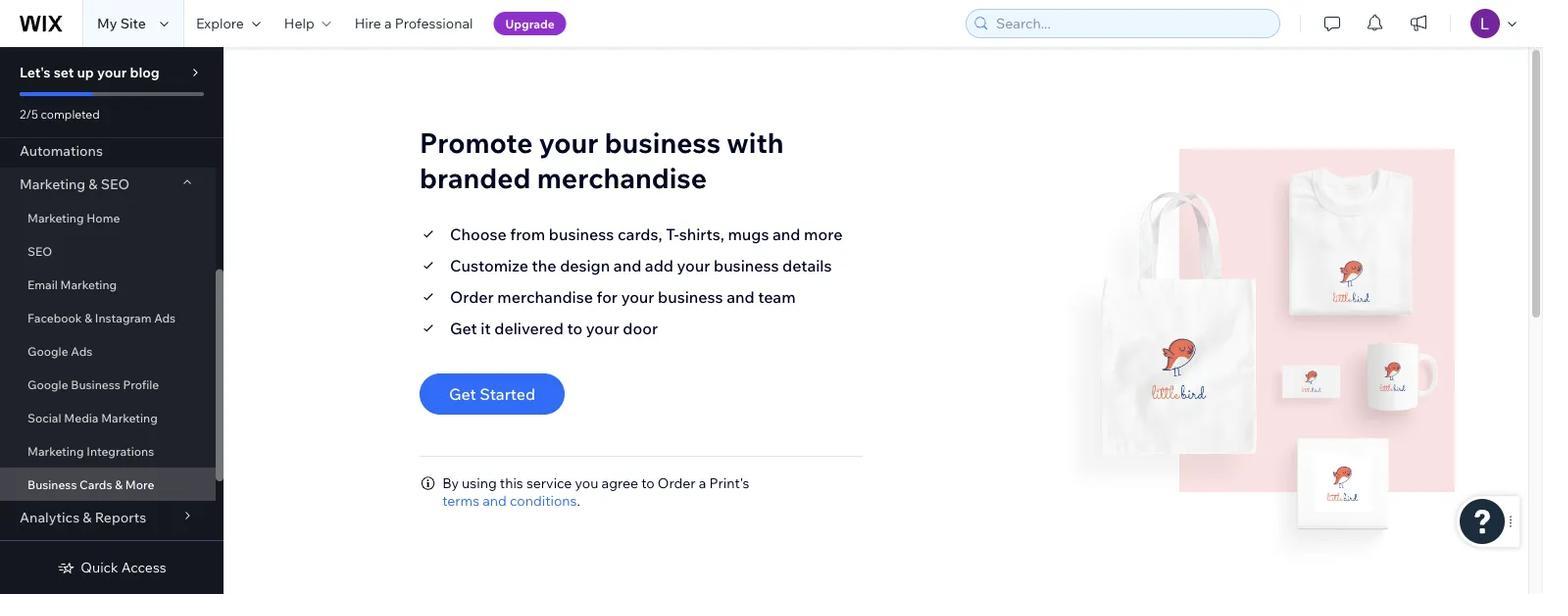 Task type: locate. For each thing, give the bounding box(es) containing it.
business cards & more
[[27, 477, 154, 492]]

marketing down "automations"
[[20, 175, 85, 193]]

get for get it delivered to your door
[[450, 319, 477, 338]]

1 vertical spatial order
[[658, 474, 696, 492]]

help button
[[272, 0, 343, 47]]

marketing down social
[[27, 444, 84, 458]]

.
[[577, 492, 580, 509]]

google for google business profile
[[27, 377, 68, 392]]

google up social
[[27, 377, 68, 392]]

delivered
[[494, 319, 564, 338]]

& for reports
[[83, 509, 92, 526]]

home
[[87, 210, 120, 225]]

to right delivered
[[567, 319, 583, 338]]

branded
[[420, 160, 531, 195]]

0 horizontal spatial to
[[567, 319, 583, 338]]

1 vertical spatial business
[[27, 477, 77, 492]]

& inside dropdown button
[[89, 175, 98, 193]]

& down business cards & more
[[83, 509, 92, 526]]

order merchandise for your business and team
[[450, 287, 796, 307]]

marketing for integrations
[[27, 444, 84, 458]]

1 vertical spatial to
[[641, 474, 655, 492]]

1 horizontal spatial to
[[641, 474, 655, 492]]

seo inside dropdown button
[[101, 175, 130, 193]]

quick access button
[[57, 559, 166, 576]]

to right 'agree'
[[641, 474, 655, 492]]

analytics
[[20, 509, 80, 526]]

2 google from the top
[[27, 377, 68, 392]]

0 vertical spatial order
[[450, 287, 494, 307]]

and down using
[[483, 492, 507, 509]]

business up 'design' at the top
[[549, 225, 614, 244]]

ads
[[154, 310, 176, 325], [71, 344, 92, 358]]

1 horizontal spatial ads
[[154, 310, 176, 325]]

business up t- on the top
[[605, 125, 721, 159]]

your inside promote your business with branded merchandise
[[539, 125, 598, 159]]

your right promote at the top
[[539, 125, 598, 159]]

ads up google business profile
[[71, 344, 92, 358]]

analytics & reports
[[20, 509, 146, 526]]

0 vertical spatial merchandise
[[537, 160, 707, 195]]

& up home
[[89, 175, 98, 193]]

automations link
[[0, 134, 216, 168]]

email marketing
[[27, 277, 117, 292]]

and
[[773, 225, 800, 244], [614, 256, 641, 275], [727, 287, 755, 307], [483, 492, 507, 509]]

get started button
[[420, 374, 565, 415]]

automations
[[20, 142, 103, 159]]

analytics & reports button
[[0, 501, 216, 534]]

merchandise down the
[[497, 287, 593, 307]]

facebook
[[27, 310, 82, 325]]

business
[[71, 377, 120, 392], [27, 477, 77, 492]]

merchandise up cards,
[[537, 160, 707, 195]]

0 vertical spatial business
[[71, 377, 120, 392]]

let's set up your blog
[[20, 64, 160, 81]]

business up analytics
[[27, 477, 77, 492]]

marketing inside dropdown button
[[20, 175, 85, 193]]

and up order merchandise for your business and team
[[614, 256, 641, 275]]

to
[[567, 319, 583, 338], [641, 474, 655, 492]]

0 horizontal spatial order
[[450, 287, 494, 307]]

print's
[[709, 474, 749, 492]]

your
[[97, 64, 127, 81], [539, 125, 598, 159], [677, 256, 710, 275], [621, 287, 654, 307], [586, 319, 619, 338]]

1 vertical spatial a
[[699, 474, 706, 492]]

social media marketing
[[27, 410, 158, 425]]

& inside popup button
[[83, 509, 92, 526]]

email marketing link
[[0, 268, 216, 301]]

&
[[89, 175, 98, 193], [85, 310, 92, 325], [115, 477, 123, 492], [83, 509, 92, 526]]

0 vertical spatial seo
[[101, 175, 130, 193]]

& right the facebook
[[85, 310, 92, 325]]

from
[[510, 225, 545, 244]]

seo up email
[[27, 244, 52, 258]]

more
[[804, 225, 843, 244]]

get
[[450, 319, 477, 338], [449, 384, 476, 404]]

details
[[782, 256, 832, 275]]

and inside by using this service you agree to order a print's terms and conditions .
[[483, 492, 507, 509]]

with
[[727, 125, 784, 159]]

get it delivered to your door
[[450, 319, 658, 338]]

email
[[27, 277, 58, 292]]

profile
[[123, 377, 159, 392]]

by using this service you agree to order a print's terms and conditions .
[[442, 474, 749, 509]]

seo
[[101, 175, 130, 193], [27, 244, 52, 258]]

ads right the instagram
[[154, 310, 176, 325]]

marketing down marketing & seo
[[27, 210, 84, 225]]

order left print's at the left bottom of the page
[[658, 474, 696, 492]]

get left started
[[449, 384, 476, 404]]

& for seo
[[89, 175, 98, 193]]

order
[[450, 287, 494, 307], [658, 474, 696, 492]]

business
[[605, 125, 721, 159], [549, 225, 614, 244], [714, 256, 779, 275], [658, 287, 723, 307]]

0 horizontal spatial a
[[384, 15, 392, 32]]

1 google from the top
[[27, 344, 68, 358]]

0 vertical spatial get
[[450, 319, 477, 338]]

the
[[532, 256, 556, 275]]

marketing
[[20, 175, 85, 193], [27, 210, 84, 225], [60, 277, 117, 292], [101, 410, 158, 425], [27, 444, 84, 458]]

door
[[623, 319, 658, 338]]

order up it
[[450, 287, 494, 307]]

1 vertical spatial ads
[[71, 344, 92, 358]]

hire a professional
[[355, 15, 473, 32]]

let's
[[20, 64, 51, 81]]

seo down automations "link"
[[101, 175, 130, 193]]

hire a professional link
[[343, 0, 485, 47]]

a right the hire
[[384, 15, 392, 32]]

1 horizontal spatial order
[[658, 474, 696, 492]]

business cards & more link
[[0, 468, 216, 501]]

1 vertical spatial google
[[27, 377, 68, 392]]

my
[[97, 15, 117, 32]]

1 vertical spatial seo
[[27, 244, 52, 258]]

business up social media marketing
[[71, 377, 120, 392]]

get inside get started button
[[449, 384, 476, 404]]

a left print's at the left bottom of the page
[[699, 474, 706, 492]]

1 horizontal spatial a
[[699, 474, 706, 492]]

your right up
[[97, 64, 127, 81]]

1 horizontal spatial seo
[[101, 175, 130, 193]]

more
[[125, 477, 154, 492]]

google down the facebook
[[27, 344, 68, 358]]

0 vertical spatial to
[[567, 319, 583, 338]]

your down the for
[[586, 319, 619, 338]]

you
[[575, 474, 598, 492]]

0 vertical spatial google
[[27, 344, 68, 358]]

social
[[27, 410, 61, 425]]

terms and conditions button
[[442, 492, 577, 510]]

0 vertical spatial a
[[384, 15, 392, 32]]

team
[[758, 287, 796, 307]]

this
[[500, 474, 523, 492]]

0 vertical spatial ads
[[154, 310, 176, 325]]

terms
[[442, 492, 479, 509]]

1 vertical spatial get
[[449, 384, 476, 404]]

quick
[[81, 559, 118, 576]]

to inside by using this service you agree to order a print's terms and conditions .
[[641, 474, 655, 492]]

instagram
[[95, 310, 151, 325]]

0 horizontal spatial seo
[[27, 244, 52, 258]]

get left it
[[450, 319, 477, 338]]



Task type: vqa. For each thing, say whether or not it's contained in the screenshot.
leftmost digital
no



Task type: describe. For each thing, give the bounding box(es) containing it.
using
[[462, 474, 497, 492]]

1 vertical spatial merchandise
[[497, 287, 593, 307]]

agree
[[602, 474, 638, 492]]

it
[[481, 319, 491, 338]]

professional
[[395, 15, 473, 32]]

media
[[64, 410, 98, 425]]

up
[[77, 64, 94, 81]]

marketing home
[[27, 210, 120, 225]]

site
[[120, 15, 146, 32]]

social media marketing link
[[0, 401, 216, 434]]

t-
[[666, 225, 679, 244]]

Search... field
[[990, 10, 1274, 37]]

service
[[526, 474, 572, 492]]

by
[[442, 474, 459, 492]]

your inside sidebar element
[[97, 64, 127, 81]]

reports
[[95, 509, 146, 526]]

a inside by using this service you agree to order a print's terms and conditions .
[[699, 474, 706, 492]]

sidebar element
[[0, 47, 224, 594]]

design
[[560, 256, 610, 275]]

and left team
[[727, 287, 755, 307]]

choose from business cards, t-shirts, mugs and more
[[450, 225, 843, 244]]

merchandise inside promote your business with branded merchandise
[[537, 160, 707, 195]]

get started
[[449, 384, 535, 404]]

quick access
[[81, 559, 166, 576]]

upgrade
[[505, 16, 555, 31]]

business down mugs
[[714, 256, 779, 275]]

marketing for &
[[20, 175, 85, 193]]

cards,
[[618, 225, 662, 244]]

google business profile
[[27, 377, 159, 392]]

explore
[[196, 15, 244, 32]]

help
[[284, 15, 314, 32]]

mugs
[[728, 225, 769, 244]]

my site
[[97, 15, 146, 32]]

promote your business with branded merchandise
[[420, 125, 784, 195]]

0 horizontal spatial ads
[[71, 344, 92, 358]]

facebook & instagram ads
[[27, 310, 176, 325]]

marketing up facebook & instagram ads
[[60, 277, 117, 292]]

your down the "shirts," at left
[[677, 256, 710, 275]]

marketing & seo
[[20, 175, 130, 193]]

set
[[54, 64, 74, 81]]

completed
[[41, 106, 100, 121]]

cards
[[80, 477, 112, 492]]

google ads link
[[0, 334, 216, 368]]

business inside promote your business with branded merchandise
[[605, 125, 721, 159]]

business inside google business profile link
[[71, 377, 120, 392]]

order inside by using this service you agree to order a print's terms and conditions .
[[658, 474, 696, 492]]

2/5 completed
[[20, 106, 100, 121]]

for
[[597, 287, 618, 307]]

facebook & instagram ads link
[[0, 301, 216, 334]]

business inside business cards & more link
[[27, 477, 77, 492]]

upgrade button
[[494, 12, 566, 35]]

and left more
[[773, 225, 800, 244]]

blog
[[130, 64, 160, 81]]

shirts,
[[679, 225, 724, 244]]

customize
[[450, 256, 528, 275]]

marketing integrations link
[[0, 434, 216, 468]]

integrations
[[87, 444, 154, 458]]

marketing integrations
[[27, 444, 154, 458]]

marketing for home
[[27, 210, 84, 225]]

conditions
[[510, 492, 577, 509]]

access
[[121, 559, 166, 576]]

marketing up integrations
[[101, 410, 158, 425]]

google ads
[[27, 344, 92, 358]]

get for get started
[[449, 384, 476, 404]]

marketing & seo button
[[0, 168, 216, 201]]

google business profile link
[[0, 368, 216, 401]]

your right the for
[[621, 287, 654, 307]]

google for google ads
[[27, 344, 68, 358]]

2/5
[[20, 106, 38, 121]]

hire
[[355, 15, 381, 32]]

& for instagram
[[85, 310, 92, 325]]

marketing home link
[[0, 201, 216, 234]]

business down add
[[658, 287, 723, 307]]

started
[[480, 384, 535, 404]]

choose
[[450, 225, 507, 244]]

promote
[[420, 125, 533, 159]]

seo link
[[0, 234, 216, 268]]

& left more
[[115, 477, 123, 492]]

customize the design and add your business details
[[450, 256, 832, 275]]

add
[[645, 256, 673, 275]]



